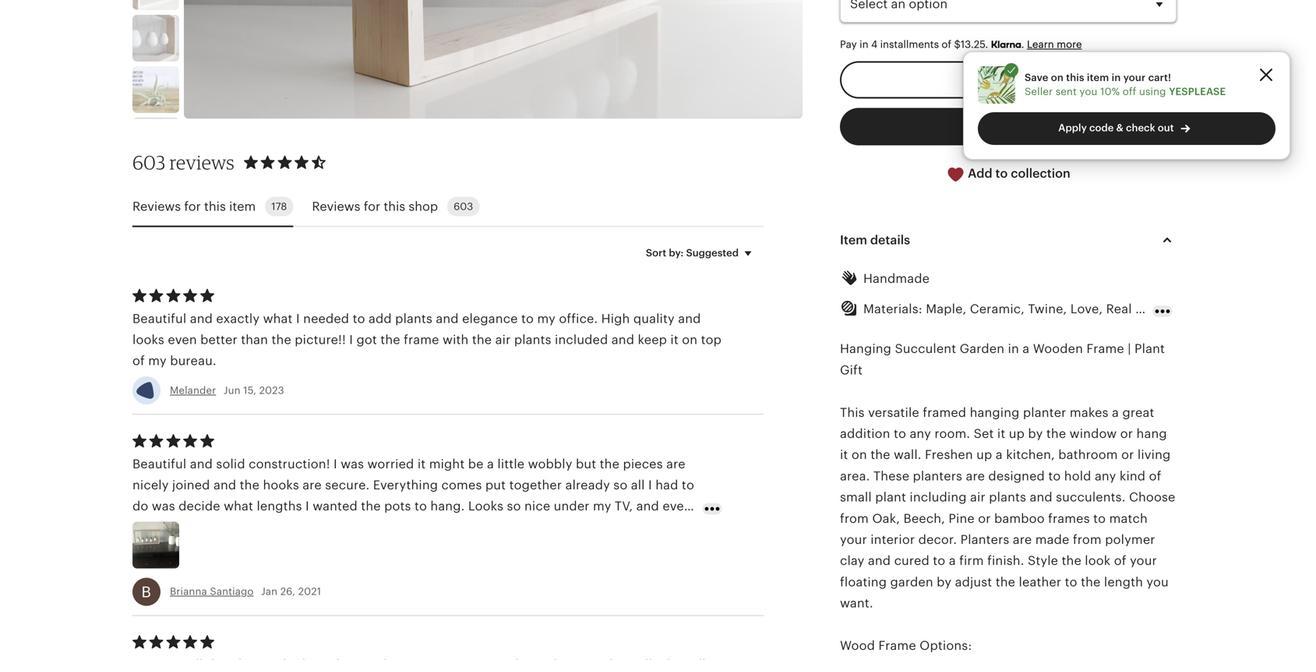 Task type: vqa. For each thing, say whether or not it's contained in the screenshot.
every
yes



Task type: describe. For each thing, give the bounding box(es) containing it.
a inside 'hanging succulent garden in a wooden frame | plant gift'
[[1023, 342, 1030, 356]]

nicely
[[132, 478, 169, 492]]

frame inside 'hanging succulent garden in a wooden frame | plant gift'
[[1087, 342, 1124, 356]]

learn
[[1027, 39, 1054, 50]]

pieces
[[623, 457, 663, 471]]

it up area.
[[840, 448, 848, 462]]

plants,
[[1198, 302, 1239, 316]]

to left hold
[[1048, 469, 1061, 483]]

the left look
[[1062, 554, 1082, 568]]

firm
[[959, 554, 984, 568]]

&
[[1116, 122, 1124, 134]]

framed
[[923, 405, 966, 419]]

plants inside 'this versatile framed hanging planter makes a great addition to any room. set it up by the window or hang it on the wall. freshen up a kitchen, bathroom or living area. these planters are designed to hold any kind of small plant including air plants and succulents. choose from oak, beech, pine or bamboo frames to match your interior decor. planters are made from polymer clay and cured to a firm finish.  style the look of your floating garden by adjust the leather to the length you want.'
[[989, 490, 1026, 504]]

1 vertical spatial or
[[1121, 448, 1134, 462]]

seller
[[1025, 86, 1053, 97]]

0 vertical spatial my
[[537, 312, 556, 326]]

versatile
[[868, 405, 919, 419]]

and up joined
[[190, 457, 213, 471]]

tv,
[[615, 499, 633, 513]]

with
[[443, 333, 469, 347]]

better
[[200, 333, 238, 347]]

hang.
[[430, 499, 465, 513]]

reviews for reviews for this item
[[132, 199, 181, 213]]

the right than
[[272, 333, 291, 347]]

every
[[663, 499, 696, 513]]

i left wanted
[[306, 499, 309, 513]]

i left got
[[349, 333, 353, 347]]

of inside beautiful and exactly what i needed to add plants and elegance to my office.  high quality and looks even better than the picture!! i got the frame with the air plants included and keep it on top of my bureau.
[[132, 354, 145, 368]]

melander jun 15, 2023
[[170, 384, 284, 396]]

.
[[1021, 39, 1024, 50]]

handmade
[[863, 271, 930, 285]]

item details
[[840, 233, 910, 247]]

1 vertical spatial your
[[840, 533, 867, 547]]

do
[[132, 499, 148, 513]]

oak,
[[872, 511, 900, 525]]

decide
[[179, 499, 220, 513]]

item
[[840, 233, 867, 247]]

looks
[[132, 333, 164, 347]]

polymer
[[1105, 533, 1155, 547]]

0 horizontal spatial up
[[977, 448, 992, 462]]

be
[[468, 457, 484, 471]]

0 horizontal spatial was
[[152, 499, 175, 513]]

match
[[1109, 511, 1148, 525]]

high
[[601, 312, 630, 326]]

to right had
[[682, 478, 694, 492]]

air inside 'this versatile framed hanging planter makes a great addition to any room. set it up by the window or hang it on the wall. freshen up a kitchen, bathroom or living area. these planters are designed to hold any kind of small plant including air plants and succulents. choose from oak, beech, pine or bamboo frames to match your interior decor. planters are made from polymer clay and cured to a firm finish.  style the look of your floating garden by adjust the leather to the length you want.'
[[970, 490, 986, 504]]

real
[[1106, 302, 1132, 316]]

to down succulents.
[[1093, 511, 1106, 525]]

the down add
[[381, 333, 400, 347]]

are down freshen
[[966, 469, 985, 483]]

of inside pay in 4 installments of $13.25. klarna . learn more
[[942, 39, 952, 50]]

succulents.
[[1056, 490, 1126, 504]]

and down high in the top left of the page
[[612, 333, 634, 347]]

i left needed on the left top
[[296, 312, 300, 326]]

but
[[576, 457, 596, 471]]

materials:
[[863, 302, 922, 316]]

0 vertical spatial up
[[1009, 427, 1025, 441]]

check
[[1126, 122, 1155, 134]]

solid
[[216, 457, 245, 471]]

guest
[[132, 520, 167, 534]]

sent
[[1056, 86, 1077, 97]]

under
[[554, 499, 590, 513]]

cured
[[894, 554, 930, 568]]

frames
[[1048, 511, 1090, 525]]

for for shop
[[364, 199, 380, 213]]

my inside beautiful and solid construction! i was worried it might be a little wobbly but the pieces are nicely joined and the hooks are secure. everything comes put together already so all i had to do was decide what lengths i wanted the pots to hang. looks so nice under my tv, and every guest has commented on it so far!
[[593, 499, 611, 513]]

bamboo,
[[1242, 302, 1296, 316]]

love,
[[1071, 302, 1103, 316]]

0 vertical spatial by
[[1028, 427, 1043, 441]]

air
[[1178, 302, 1195, 316]]

picture!!
[[295, 333, 346, 347]]

of down living
[[1149, 469, 1161, 483]]

small
[[840, 490, 872, 504]]

and down solid
[[213, 478, 236, 492]]

got
[[356, 333, 377, 347]]

succulent
[[895, 342, 956, 356]]

i up secure.
[[334, 457, 337, 471]]

pine
[[949, 511, 975, 525]]

needed
[[303, 312, 349, 326]]

i right all
[[648, 478, 652, 492]]

it left might
[[418, 457, 426, 471]]

frame
[[404, 333, 439, 347]]

materials: maple, ceramic, twine, love, real wood, air plants, bamboo, o
[[863, 302, 1309, 316]]

1 vertical spatial any
[[1095, 469, 1116, 483]]

looks
[[468, 499, 504, 513]]

26,
[[280, 586, 295, 597]]

everything
[[373, 478, 438, 492]]

2 vertical spatial or
[[978, 511, 991, 525]]

1 vertical spatial plants
[[514, 333, 551, 347]]

are down bamboo in the bottom right of the page
[[1013, 533, 1032, 547]]

wanted
[[313, 499, 358, 513]]

choose
[[1129, 490, 1175, 504]]

a inside beautiful and solid construction! i was worried it might be a little wobbly but the pieces are nicely joined and the hooks are secure. everything comes put together already so all i had to do was decide what lengths i wanted the pots to hang. looks so nice under my tv, and every guest has commented on it so far!
[[487, 457, 494, 471]]

melander
[[170, 384, 216, 396]]

suggested
[[686, 247, 739, 259]]

what inside beautiful and exactly what i needed to add plants and elegance to my office.  high quality and looks even better than the picture!! i got the frame with the air plants included and keep it on top of my bureau.
[[263, 312, 293, 326]]

to down versatile
[[894, 427, 906, 441]]

details
[[870, 233, 910, 247]]

kitchen,
[[1006, 448, 1055, 462]]

hanging
[[970, 405, 1020, 419]]

hold
[[1064, 469, 1091, 483]]

secure.
[[325, 478, 370, 492]]

reviews for this shop
[[312, 199, 438, 213]]

0 vertical spatial plants
[[395, 312, 432, 326]]

length
[[1104, 575, 1143, 589]]

a left firm
[[949, 554, 956, 568]]

to inside button
[[996, 166, 1008, 180]]

603 for 603 reviews
[[132, 151, 165, 174]]

add to collection
[[965, 166, 1070, 180]]

kind
[[1120, 469, 1146, 483]]

and down all
[[636, 499, 659, 513]]

together
[[509, 478, 562, 492]]

a left the great
[[1112, 405, 1119, 419]]

wooden
[[1033, 342, 1083, 356]]

wall.
[[894, 448, 922, 462]]

commented
[[194, 520, 268, 534]]

this for save on this item in your cart! seller sent you 10% off using yesplease
[[1066, 72, 1084, 83]]

planters
[[961, 533, 1009, 547]]

window
[[1070, 427, 1117, 441]]

and up bamboo in the bottom right of the page
[[1030, 490, 1053, 504]]

0 horizontal spatial so
[[302, 520, 316, 534]]

indoor succulent garden in wooden frame wall mount planter image 8 image
[[132, 66, 179, 113]]

off
[[1123, 86, 1136, 97]]

including
[[910, 490, 967, 504]]

cart!
[[1148, 72, 1171, 83]]

decor.
[[918, 533, 957, 547]]

what inside beautiful and solid construction! i was worried it might be a little wobbly but the pieces are nicely joined and the hooks are secure. everything comes put together already so all i had to do was decide what lengths i wanted the pots to hang. looks so nice under my tv, and every guest has commented on it so far!
[[224, 499, 253, 513]]

it down lengths
[[291, 520, 299, 534]]

the down "finish."
[[996, 575, 1015, 589]]

all
[[631, 478, 645, 492]]

the down elegance
[[472, 333, 492, 347]]

on inside 'this versatile framed hanging planter makes a great addition to any room. set it up by the window or hang it on the wall. freshen up a kitchen, bathroom or living area. these planters are designed to hold any kind of small plant including air plants and succulents. choose from oak, beech, pine or bamboo frames to match your interior decor. planters are made from polymer clay and cured to a firm finish.  style the look of your floating garden by adjust the leather to the length you want.'
[[852, 448, 867, 462]]

exactly
[[216, 312, 260, 326]]

plant
[[875, 490, 906, 504]]

apply
[[1058, 122, 1087, 134]]

the down solid
[[240, 478, 260, 492]]

freshen
[[925, 448, 973, 462]]

to left add
[[353, 312, 365, 326]]

this versatile framed hanging planter makes a great addition to any room. set it up by the window or hang it on the wall. freshen up a kitchen, bathroom or living area. these planters are designed to hold any kind of small plant including air plants and succulents. choose from oak, beech, pine or bamboo frames to match your interior decor. planters are made from polymer clay and cured to a firm finish.  style the look of your floating garden by adjust the leather to the length you want.
[[840, 405, 1175, 610]]

the down look
[[1081, 575, 1101, 589]]



Task type: locate. For each thing, give the bounding box(es) containing it.
beautiful and exactly what i needed to add plants and elegance to my office.  high quality and looks even better than the picture!! i got the frame with the air plants included and keep it on top of my bureau.
[[132, 312, 722, 368]]

item for for
[[229, 199, 256, 213]]

1 horizontal spatial 603
[[454, 201, 473, 212]]

office.
[[559, 312, 598, 326]]

great
[[1122, 405, 1154, 419]]

planters
[[913, 469, 962, 483]]

2 reviews from the left
[[312, 199, 360, 213]]

add
[[968, 166, 993, 180]]

0 horizontal spatial for
[[184, 199, 201, 213]]

1 horizontal spatial so
[[507, 499, 521, 513]]

frame
[[1087, 342, 1124, 356], [879, 639, 916, 653]]

beautiful
[[132, 312, 186, 326], [132, 457, 186, 471]]

item up 10%
[[1087, 72, 1109, 83]]

you inside 'this versatile framed hanging planter makes a great addition to any room. set it up by the window or hang it on the wall. freshen up a kitchen, bathroom or living area. these planters are designed to hold any kind of small plant including air plants and succulents. choose from oak, beech, pine or bamboo frames to match your interior decor. planters are made from polymer clay and cured to a firm finish.  style the look of your floating garden by adjust the leather to the length you want.'
[[1147, 575, 1169, 589]]

|
[[1128, 342, 1131, 356]]

this for reviews for this item
[[204, 199, 226, 213]]

1 vertical spatial what
[[224, 499, 253, 513]]

0 vertical spatial so
[[613, 478, 628, 492]]

the down planter
[[1046, 427, 1066, 441]]

1 beautiful from the top
[[132, 312, 186, 326]]

1 horizontal spatial item
[[1087, 72, 1109, 83]]

or up planters
[[978, 511, 991, 525]]

1 horizontal spatial from
[[1073, 533, 1102, 547]]

in inside pay in 4 installments of $13.25. klarna . learn more
[[860, 39, 868, 50]]

1 horizontal spatial what
[[263, 312, 293, 326]]

1 horizontal spatial up
[[1009, 427, 1025, 441]]

1 horizontal spatial this
[[384, 199, 405, 213]]

0 vertical spatial you
[[1080, 86, 1098, 97]]

what up than
[[263, 312, 293, 326]]

view details of this review photo by brianna santiago image
[[132, 522, 179, 568]]

in
[[860, 39, 868, 50], [1112, 72, 1121, 83], [1008, 342, 1019, 356]]

1 horizontal spatial was
[[341, 457, 364, 471]]

the
[[272, 333, 291, 347], [381, 333, 400, 347], [472, 333, 492, 347], [1046, 427, 1066, 441], [871, 448, 890, 462], [600, 457, 620, 471], [240, 478, 260, 492], [361, 499, 381, 513], [1062, 554, 1082, 568], [996, 575, 1015, 589], [1081, 575, 1101, 589]]

any up wall.
[[910, 427, 931, 441]]

my left office.
[[537, 312, 556, 326]]

this left shop
[[384, 199, 405, 213]]

1 for from the left
[[184, 199, 201, 213]]

0 horizontal spatial in
[[860, 39, 868, 50]]

brianna santiago link
[[170, 586, 254, 597]]

look
[[1085, 554, 1111, 568]]

2 vertical spatial your
[[1130, 554, 1157, 568]]

elegance
[[462, 312, 518, 326]]

0 vertical spatial 603
[[132, 151, 165, 174]]

are
[[666, 457, 685, 471], [966, 469, 985, 483], [303, 478, 322, 492], [1013, 533, 1032, 547]]

frame right the wood
[[879, 639, 916, 653]]

reviews for this item
[[132, 199, 256, 213]]

2 horizontal spatial plants
[[989, 490, 1026, 504]]

0 vertical spatial what
[[263, 312, 293, 326]]

0 vertical spatial item
[[1087, 72, 1109, 83]]

your up off
[[1123, 72, 1146, 83]]

on inside save on this item in your cart! seller sent you 10% off using yesplease
[[1051, 72, 1064, 83]]

1 horizontal spatial you
[[1147, 575, 1169, 589]]

0 horizontal spatial 603
[[132, 151, 165, 174]]

2 horizontal spatial so
[[613, 478, 628, 492]]

out
[[1158, 122, 1174, 134]]

603 right shop
[[454, 201, 473, 212]]

from
[[840, 511, 869, 525], [1073, 533, 1102, 547]]

was up secure.
[[341, 457, 364, 471]]

0 horizontal spatial by
[[937, 575, 952, 589]]

10%
[[1100, 86, 1120, 97]]

bathroom
[[1058, 448, 1118, 462]]

0 horizontal spatial what
[[224, 499, 253, 513]]

and down interior
[[868, 554, 891, 568]]

has
[[170, 520, 191, 534]]

hooks
[[263, 478, 299, 492]]

yesplease
[[1169, 86, 1226, 97]]

1 horizontal spatial air
[[970, 490, 986, 504]]

options:
[[920, 639, 972, 653]]

of down "looks"
[[132, 354, 145, 368]]

1 horizontal spatial for
[[364, 199, 380, 213]]

0 vertical spatial was
[[341, 457, 364, 471]]

you left 10%
[[1080, 86, 1098, 97]]

wood,
[[1135, 302, 1174, 316]]

quality
[[633, 312, 675, 326]]

0 horizontal spatial you
[[1080, 86, 1098, 97]]

apply code & check out link
[[978, 112, 1276, 145]]

what up commented
[[224, 499, 253, 513]]

1 horizontal spatial by
[[1028, 427, 1043, 441]]

set
[[974, 427, 994, 441]]

1 vertical spatial 603
[[454, 201, 473, 212]]

for
[[184, 199, 201, 213], [364, 199, 380, 213]]

2 vertical spatial so
[[302, 520, 316, 534]]

gift
[[840, 363, 863, 377]]

0 vertical spatial from
[[840, 511, 869, 525]]

1 vertical spatial my
[[148, 354, 167, 368]]

0 vertical spatial air
[[495, 333, 511, 347]]

plants up frame
[[395, 312, 432, 326]]

by up kitchen,
[[1028, 427, 1043, 441]]

might
[[429, 457, 465, 471]]

collection
[[1011, 166, 1070, 180]]

0 vertical spatial your
[[1123, 72, 1146, 83]]

to right leather in the right bottom of the page
[[1065, 575, 1077, 589]]

it inside beautiful and exactly what i needed to add plants and elegance to my office.  high quality and looks even better than the picture!! i got the frame with the air plants included and keep it on top of my bureau.
[[670, 333, 679, 347]]

0 horizontal spatial item
[[229, 199, 256, 213]]

this for reviews for this shop
[[384, 199, 405, 213]]

for for item
[[184, 199, 201, 213]]

you inside save on this item in your cart! seller sent you 10% off using yesplease
[[1080, 86, 1098, 97]]

are up had
[[666, 457, 685, 471]]

0 horizontal spatial reviews
[[132, 199, 181, 213]]

1 horizontal spatial my
[[537, 312, 556, 326]]

1 horizontal spatial reviews
[[312, 199, 360, 213]]

so left far!
[[302, 520, 316, 534]]

leather
[[1019, 575, 1062, 589]]

any up succulents.
[[1095, 469, 1116, 483]]

beautiful inside beautiful and solid construction! i was worried it might be a little wobbly but the pieces are nicely joined and the hooks are secure. everything comes put together already so all i had to do was decide what lengths i wanted the pots to hang. looks so nice under my tv, and every guest has commented on it so far!
[[132, 457, 186, 471]]

2023
[[259, 384, 284, 396]]

0 horizontal spatial my
[[148, 354, 167, 368]]

air up pine
[[970, 490, 986, 504]]

want.
[[840, 596, 873, 610]]

these
[[873, 469, 910, 483]]

planter
[[1023, 405, 1066, 419]]

to right elegance
[[521, 312, 534, 326]]

2 vertical spatial in
[[1008, 342, 1019, 356]]

on up 'sent' in the right top of the page
[[1051, 72, 1064, 83]]

installments
[[880, 39, 939, 50]]

keep
[[638, 333, 667, 347]]

klarna
[[991, 39, 1021, 51]]

floating
[[840, 575, 887, 589]]

even
[[168, 333, 197, 347]]

tab list
[[132, 187, 764, 227]]

2 horizontal spatial this
[[1066, 72, 1084, 83]]

brianna santiago jan 26, 2021
[[170, 586, 321, 597]]

melander link
[[170, 384, 216, 396]]

or down the great
[[1120, 427, 1133, 441]]

my left the "tv,"
[[593, 499, 611, 513]]

0 horizontal spatial this
[[204, 199, 226, 213]]

construction!
[[249, 457, 330, 471]]

0 horizontal spatial plants
[[395, 312, 432, 326]]

a right be
[[487, 457, 494, 471]]

sort
[[646, 247, 666, 259]]

of left $13.25.
[[942, 39, 952, 50]]

any
[[910, 427, 931, 441], [1095, 469, 1116, 483]]

1 vertical spatial air
[[970, 490, 986, 504]]

2 for from the left
[[364, 199, 380, 213]]

the up these
[[871, 448, 890, 462]]

2 horizontal spatial in
[[1112, 72, 1121, 83]]

1 vertical spatial beautiful
[[132, 457, 186, 471]]

santiago
[[210, 586, 254, 597]]

are down construction!
[[303, 478, 322, 492]]

in inside 'hanging succulent garden in a wooden frame | plant gift'
[[1008, 342, 1019, 356]]

beautiful inside beautiful and exactly what i needed to add plants and elegance to my office.  high quality and looks even better than the picture!! i got the frame with the air plants included and keep it on top of my bureau.
[[132, 312, 186, 326]]

0 vertical spatial or
[[1120, 427, 1133, 441]]

1 vertical spatial by
[[937, 575, 952, 589]]

for down 603 reviews
[[184, 199, 201, 213]]

1 reviews from the left
[[132, 199, 181, 213]]

0 vertical spatial any
[[910, 427, 931, 441]]

on inside beautiful and exactly what i needed to add plants and elegance to my office.  high quality and looks even better than the picture!! i got the frame with the air plants included and keep it on top of my bureau.
[[682, 333, 698, 347]]

reviews for reviews for this shop
[[312, 199, 360, 213]]

1 vertical spatial from
[[1073, 533, 1102, 547]]

wobbly
[[528, 457, 572, 471]]

on up area.
[[852, 448, 867, 462]]

from down small
[[840, 511, 869, 525]]

by left adjust
[[937, 575, 952, 589]]

this down "reviews"
[[204, 199, 226, 213]]

for left shop
[[364, 199, 380, 213]]

room.
[[935, 427, 970, 441]]

reviews down 603 reviews
[[132, 199, 181, 213]]

already
[[565, 478, 610, 492]]

your up 'clay'
[[840, 533, 867, 547]]

a up designed
[[996, 448, 1003, 462]]

sort by: suggested button
[[634, 236, 769, 269]]

hanging
[[840, 342, 892, 356]]

joined
[[172, 478, 210, 492]]

my down "looks"
[[148, 354, 167, 368]]

to right add at top right
[[996, 166, 1008, 180]]

save
[[1025, 72, 1048, 83]]

or
[[1120, 427, 1133, 441], [1121, 448, 1134, 462], [978, 511, 991, 525]]

o
[[1299, 302, 1309, 316]]

in left 4 at the right top
[[860, 39, 868, 50]]

plants down designed
[[989, 490, 1026, 504]]

it right keep
[[670, 333, 679, 347]]

this up 'sent' in the right top of the page
[[1066, 72, 1084, 83]]

$13.25.
[[954, 39, 988, 50]]

1 vertical spatial frame
[[879, 639, 916, 653]]

1 vertical spatial in
[[1112, 72, 1121, 83]]

this inside save on this item in your cart! seller sent you 10% off using yesplease
[[1066, 72, 1084, 83]]

was right do
[[152, 499, 175, 513]]

code
[[1089, 122, 1114, 134]]

it right set
[[997, 427, 1006, 441]]

or up kind
[[1121, 448, 1134, 462]]

to down decor.
[[933, 554, 945, 568]]

and up with
[[436, 312, 459, 326]]

makes
[[1070, 405, 1109, 419]]

frame left |
[[1087, 342, 1124, 356]]

indoor succulent garden in wooden frame wall mount planter image 7 image
[[132, 15, 179, 62]]

beautiful up "looks"
[[132, 312, 186, 326]]

603 left "reviews"
[[132, 151, 165, 174]]

worried
[[367, 457, 414, 471]]

in right garden
[[1008, 342, 1019, 356]]

to right pots
[[415, 499, 427, 513]]

area.
[[840, 469, 870, 483]]

on down lengths
[[272, 520, 287, 534]]

in inside save on this item in your cart! seller sent you 10% off using yesplease
[[1112, 72, 1121, 83]]

beautiful for nicely
[[132, 457, 186, 471]]

2 horizontal spatial my
[[593, 499, 611, 513]]

1 vertical spatial item
[[229, 199, 256, 213]]

1 horizontal spatial in
[[1008, 342, 1019, 356]]

2 beautiful from the top
[[132, 457, 186, 471]]

put
[[485, 478, 506, 492]]

what
[[263, 312, 293, 326], [224, 499, 253, 513]]

using
[[1139, 86, 1166, 97]]

1 vertical spatial so
[[507, 499, 521, 513]]

of up 'length'
[[1114, 554, 1127, 568]]

up up kitchen,
[[1009, 427, 1025, 441]]

plant
[[1135, 342, 1165, 356]]

on inside beautiful and solid construction! i was worried it might be a little wobbly but the pieces are nicely joined and the hooks are secure. everything comes put together already so all i had to do was decide what lengths i wanted the pots to hang. looks so nice under my tv, and every guest has commented on it so far!
[[272, 520, 287, 534]]

to
[[996, 166, 1008, 180], [353, 312, 365, 326], [521, 312, 534, 326], [894, 427, 906, 441], [1048, 469, 1061, 483], [682, 478, 694, 492], [415, 499, 427, 513], [1093, 511, 1106, 525], [933, 554, 945, 568], [1065, 575, 1077, 589]]

your down "polymer"
[[1130, 554, 1157, 568]]

2 vertical spatial my
[[593, 499, 611, 513]]

air down elegance
[[495, 333, 511, 347]]

the left pots
[[361, 499, 381, 513]]

maple,
[[926, 302, 967, 316]]

a left wooden
[[1023, 342, 1030, 356]]

0 vertical spatial frame
[[1087, 342, 1124, 356]]

you right 'length'
[[1147, 575, 1169, 589]]

in up 10%
[[1112, 72, 1121, 83]]

1 horizontal spatial any
[[1095, 469, 1116, 483]]

so left all
[[613, 478, 628, 492]]

the right but
[[600, 457, 620, 471]]

0 horizontal spatial any
[[910, 427, 931, 441]]

item inside tab list
[[229, 199, 256, 213]]

up down set
[[977, 448, 992, 462]]

0 horizontal spatial from
[[840, 511, 869, 525]]

air inside beautiful and exactly what i needed to add plants and elegance to my office.  high quality and looks even better than the picture!! i got the frame with the air plants included and keep it on top of my bureau.
[[495, 333, 511, 347]]

603 inside tab list
[[454, 201, 473, 212]]

2 vertical spatial plants
[[989, 490, 1026, 504]]

1 horizontal spatial plants
[[514, 333, 551, 347]]

1 horizontal spatial frame
[[1087, 342, 1124, 356]]

style
[[1028, 554, 1058, 568]]

1 vertical spatial up
[[977, 448, 992, 462]]

jun
[[224, 384, 241, 396]]

beautiful for looks
[[132, 312, 186, 326]]

reviews right 178
[[312, 199, 360, 213]]

wood frame options:
[[840, 639, 972, 653]]

add to collection button
[[840, 155, 1177, 193]]

tab list containing reviews for this item
[[132, 187, 764, 227]]

item inside save on this item in your cart! seller sent you 10% off using yesplease
[[1087, 72, 1109, 83]]

from up look
[[1073, 533, 1102, 547]]

0 horizontal spatial air
[[495, 333, 511, 347]]

1 vertical spatial you
[[1147, 575, 1169, 589]]

603 for 603
[[454, 201, 473, 212]]

item for on
[[1087, 72, 1109, 83]]

sort by: suggested
[[646, 247, 739, 259]]

0 vertical spatial in
[[860, 39, 868, 50]]

1 vertical spatial was
[[152, 499, 175, 513]]

and up "better" in the bottom left of the page
[[190, 312, 213, 326]]

your inside save on this item in your cart! seller sent you 10% off using yesplease
[[1123, 72, 1146, 83]]

so left nice
[[507, 499, 521, 513]]

on left top
[[682, 333, 698, 347]]

ceramic,
[[970, 302, 1025, 316]]

0 horizontal spatial frame
[[879, 639, 916, 653]]

and right quality
[[678, 312, 701, 326]]

0 vertical spatial beautiful
[[132, 312, 186, 326]]

had
[[656, 478, 678, 492]]

brianna
[[170, 586, 207, 597]]



